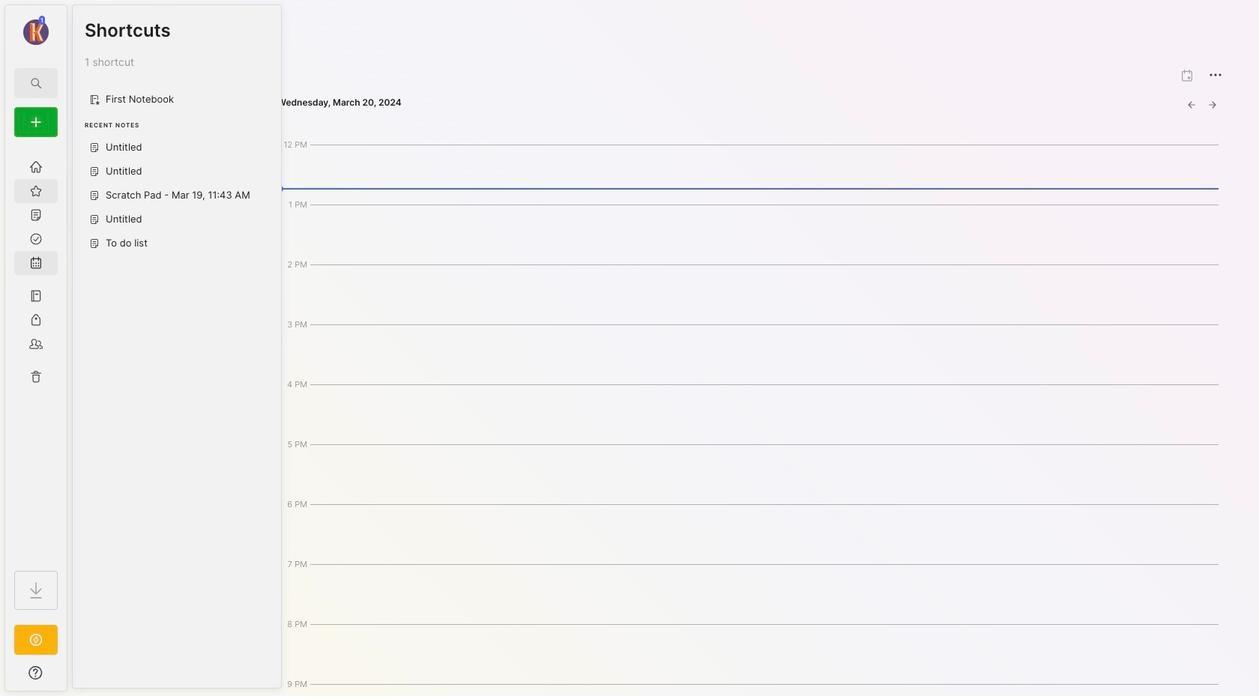 Task type: vqa. For each thing, say whether or not it's contained in the screenshot.
2nd Cell from the top
no



Task type: locate. For each thing, give the bounding box(es) containing it.
grid
[[124, 394, 136, 406]]

home image
[[28, 160, 43, 175]]

tree
[[5, 146, 67, 558]]

Select419 checkbox
[[124, 394, 136, 406]]

edit search image
[[27, 74, 45, 92]]

click to expand image
[[66, 669, 77, 687]]

Account field
[[5, 14, 67, 47]]

row
[[124, 394, 136, 406]]



Task type: describe. For each thing, give the bounding box(es) containing it.
main element
[[0, 0, 72, 696]]

WHAT'S NEW field
[[5, 661, 67, 685]]

upgrade image
[[27, 631, 45, 649]]

tree inside main element
[[5, 146, 67, 558]]



